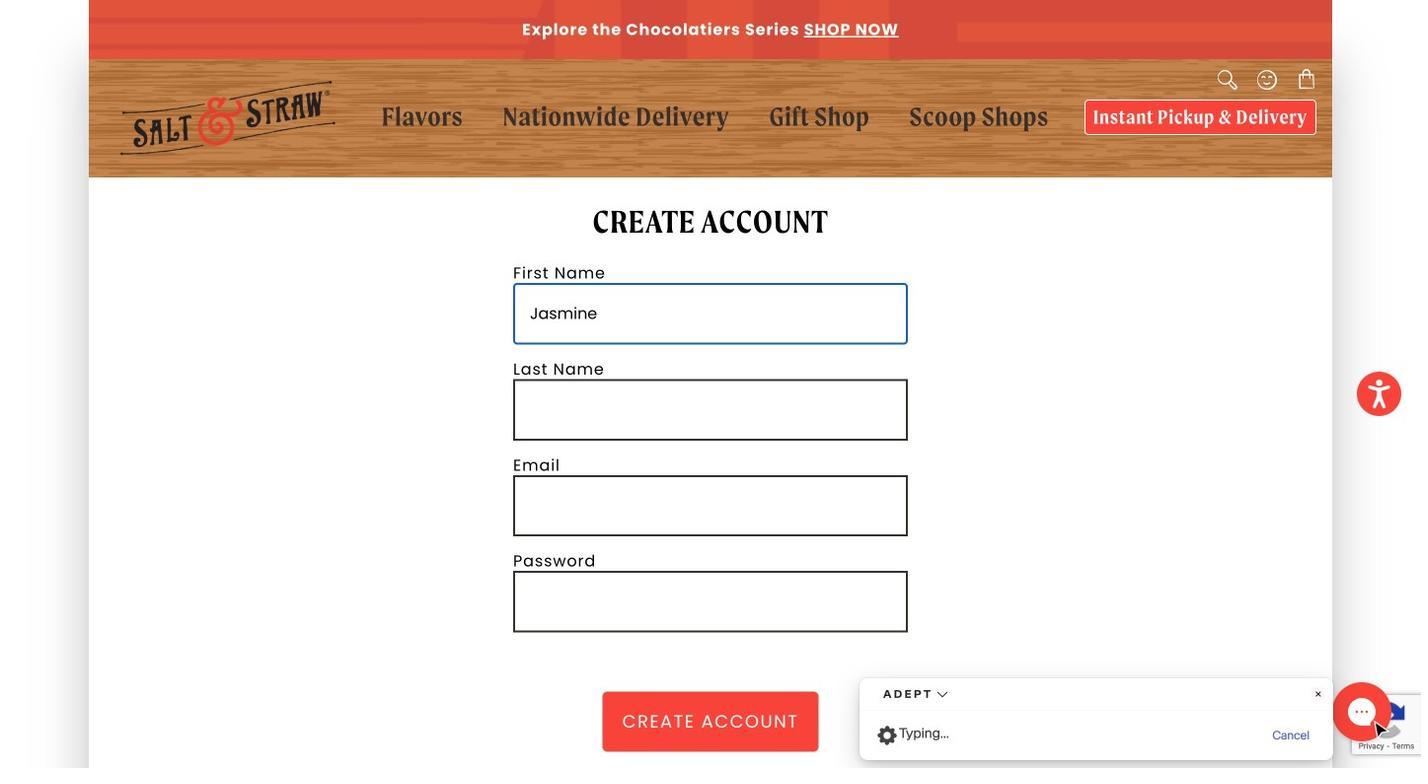 Task type: locate. For each thing, give the bounding box(es) containing it.
search image
[[1218, 70, 1237, 90]]

None password field
[[513, 572, 908, 633]]

my account image
[[1257, 70, 1277, 90]]

None text field
[[513, 283, 908, 345], [513, 379, 908, 441], [513, 283, 908, 345], [513, 379, 908, 441]]

None submit
[[603, 692, 818, 752]]

None email field
[[513, 475, 908, 537]]



Task type: describe. For each thing, give the bounding box(es) containing it.
salt and straw ice cream image
[[105, 74, 351, 162]]

open accessibe: accessibility options, statement and help image
[[1368, 380, 1390, 409]]

my cart image
[[1297, 69, 1316, 89]]



Task type: vqa. For each thing, say whether or not it's contained in the screenshot.
Message text box
no



